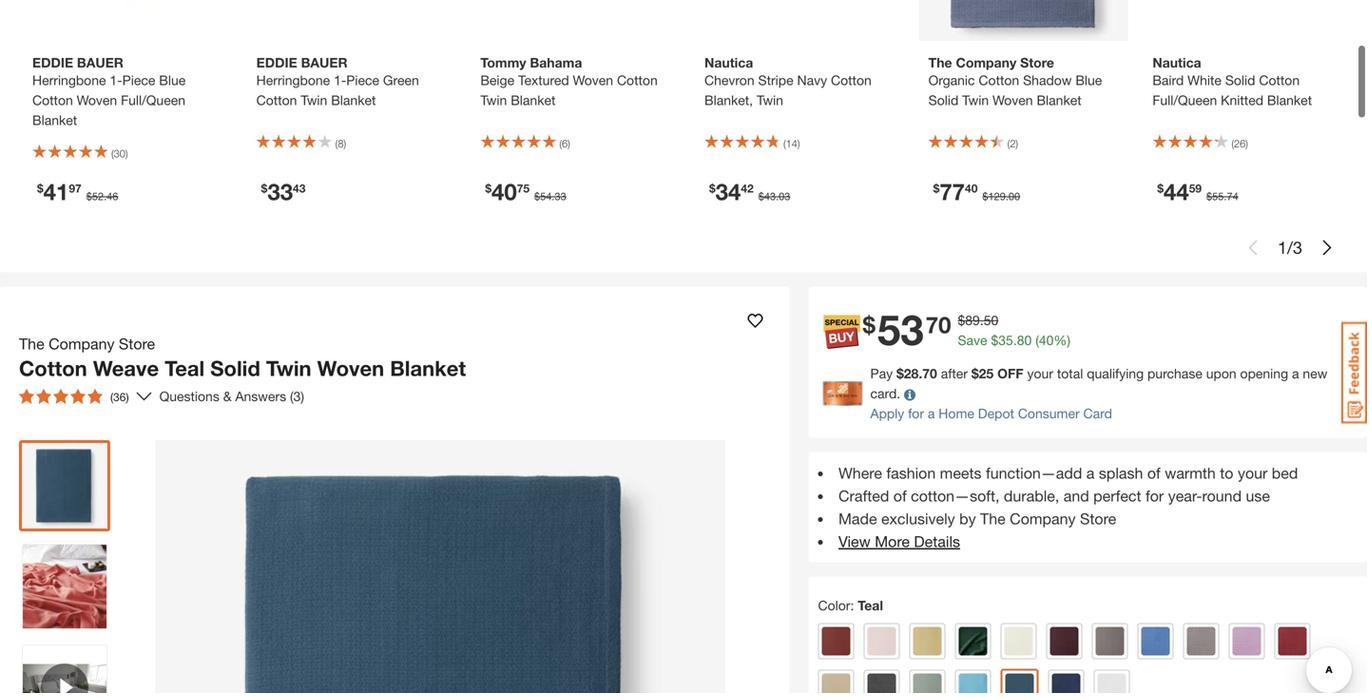 Task type: describe. For each thing, give the bounding box(es) containing it.
pay
[[870, 366, 893, 381]]

view
[[839, 533, 871, 551]]

( down eddie bauer herringbone 1-piece green cotton twin blanket
[[335, 138, 338, 150]]

function—add
[[986, 464, 1082, 482]]

89
[[965, 312, 980, 328]]

eddie for 33
[[256, 55, 297, 71]]

34
[[716, 178, 741, 205]]

$ 53 70
[[863, 304, 951, 354]]

. up off
[[1013, 332, 1017, 348]]

129
[[988, 190, 1006, 203]]

. for 34
[[776, 190, 779, 203]]

new
[[1303, 366, 1328, 381]]

:
[[850, 598, 854, 613]]

) for 44
[[1246, 138, 1248, 150]]

33 inside $ 40 75 $ 54 . 33
[[555, 190, 566, 203]]

qualifying
[[1087, 366, 1144, 381]]

bed
[[1272, 464, 1298, 482]]

( for 44
[[1232, 138, 1234, 150]]

apply for a home depot consumer card link
[[870, 406, 1112, 421]]

( 14 )
[[783, 138, 800, 150]]

5 stars image
[[19, 389, 103, 404]]

mineral gray image
[[1187, 627, 1216, 656]]

( 30 )
[[111, 148, 128, 160]]

blanket inside the company store cotton weave teal solid twin woven blanket
[[390, 356, 466, 381]]

nautica for 44
[[1153, 55, 1202, 71]]

) for 40
[[568, 138, 570, 150]]

ivory image
[[1005, 627, 1033, 656]]

77
[[940, 178, 965, 205]]

solid inside the company store cotton weave teal solid twin woven blanket
[[210, 356, 260, 381]]

$ 41 97 $ 52 . 46
[[37, 178, 118, 205]]

eddie bauer herringbone 1-piece blue cotton woven full/queen blanket
[[32, 55, 186, 128]]

44
[[1164, 178, 1189, 205]]

14
[[786, 138, 798, 150]]

2
[[1010, 138, 1016, 150]]

40 inside $ 89 . 50 save $ 35 . 80 ( 40 %)
[[1039, 332, 1054, 348]]

0 vertical spatial for
[[908, 406, 924, 421]]

6
[[562, 138, 568, 150]]

$ 89 . 50 save $ 35 . 80 ( 40 %)
[[958, 312, 1071, 348]]

cotton inside the company store organic cotton shadow blue solid twin woven blanket
[[979, 72, 1019, 88]]

( 8 )
[[335, 138, 346, 150]]

( inside $ 89 . 50 save $ 35 . 80 ( 40 %)
[[1036, 332, 1039, 348]]

next slide image
[[1320, 240, 1335, 255]]

warmth
[[1165, 464, 1216, 482]]

to
[[1220, 464, 1234, 482]]

the company store bed blankets ko33 t teal e1.1 image
[[23, 545, 106, 629]]

( 26 )
[[1232, 138, 1248, 150]]

the for organic
[[929, 55, 952, 71]]

. for 44
[[1224, 190, 1227, 203]]

this is the first slide image
[[1246, 240, 1261, 255]]

twin inside eddie bauer herringbone 1-piece green cotton twin blanket
[[301, 92, 327, 108]]

herringbone 1-piece blue cotton woven full/queen blanket image
[[23, 0, 232, 41]]

shadow
[[1023, 72, 1072, 88]]

. for 77
[[1006, 190, 1009, 203]]

the company store cotton weave teal solid twin woven blanket
[[19, 335, 466, 381]]

42
[[741, 182, 754, 195]]

$ 44 59 $ 55 . 74
[[1157, 178, 1239, 205]]

cotton—soft,
[[911, 487, 1000, 505]]

weave
[[93, 356, 159, 381]]

pay $ 28.70 after $ 25 off
[[870, 366, 1024, 381]]

43 inside $ 34 42 $ 43 . 03
[[764, 190, 776, 203]]

) for 41
[[125, 148, 128, 160]]

blue inside the company store organic cotton shadow blue solid twin woven blanket
[[1076, 72, 1102, 88]]

$ 34 42 $ 43 . 03
[[709, 178, 790, 205]]

35
[[999, 332, 1013, 348]]

cotton inside nautica baird white solid cotton full/queen knitted blanket
[[1259, 72, 1300, 88]]

herringbone for 33
[[256, 72, 330, 88]]

merlot image
[[1050, 627, 1079, 656]]

meets
[[940, 464, 982, 482]]

mocha image
[[1096, 627, 1124, 656]]

) for 34
[[798, 138, 800, 150]]

purchase
[[1148, 366, 1203, 381]]

50
[[984, 312, 999, 328]]

&
[[223, 389, 232, 404]]

your inside "your total qualifying purchase upon opening a new card."
[[1027, 366, 1053, 381]]

eddie bauer herringbone 1-piece green cotton twin blanket
[[256, 55, 419, 108]]

(3)
[[290, 389, 304, 404]]

the inside where fashion meets function—add a splash of warmth to your bed crafted of cotton—soft, durable, and perfect for year-round use made exclusively by the company store view more details
[[980, 510, 1006, 528]]

$ 40 75 $ 54 . 33
[[485, 178, 566, 205]]

beige
[[480, 72, 514, 88]]

after
[[941, 366, 968, 381]]

answers
[[235, 389, 286, 404]]

0 horizontal spatial a
[[928, 406, 935, 421]]

and
[[1064, 487, 1089, 505]]

tommy
[[480, 55, 526, 71]]

home
[[939, 406, 975, 421]]

nautica chevron stripe navy cotton blanket, twin
[[705, 55, 872, 108]]

cotton inside the company store cotton weave teal solid twin woven blanket
[[19, 356, 87, 381]]

twin inside the company store cotton weave teal solid twin woven blanket
[[266, 356, 311, 381]]

company for cotton
[[49, 335, 115, 353]]

pale lilac image
[[1233, 627, 1261, 656]]

$ 77 40 $ 129 . 00
[[933, 178, 1020, 205]]

53
[[877, 304, 924, 354]]

questions
[[159, 389, 219, 404]]

off
[[998, 366, 1024, 381]]

a inside where fashion meets function—add a splash of warmth to your bed crafted of cotton—soft, durable, and perfect for year-round use made exclusively by the company store view more details
[[1087, 464, 1095, 482]]

solid inside the company store organic cotton shadow blue solid twin woven blanket
[[929, 92, 959, 108]]

1 vertical spatial of
[[894, 487, 907, 505]]

fashion
[[887, 464, 936, 482]]

organic
[[929, 72, 975, 88]]

1
[[1278, 237, 1287, 258]]

total
[[1057, 366, 1083, 381]]

company for organic
[[956, 55, 1017, 71]]

the company store bed blankets ko33 t teal 64.0 image
[[23, 444, 106, 528]]

26
[[1234, 138, 1246, 150]]

exclusively
[[881, 510, 955, 528]]

46
[[107, 190, 118, 203]]

store for cotton
[[1020, 55, 1054, 71]]

41
[[43, 178, 69, 205]]

chevron
[[705, 72, 755, 88]]

. for 40
[[552, 190, 555, 203]]

by
[[959, 510, 976, 528]]

questions & answers (3)
[[159, 389, 304, 404]]

baird
[[1153, 72, 1184, 88]]

dark green image
[[959, 627, 987, 656]]

$ 33 43
[[261, 178, 306, 205]]

use
[[1246, 487, 1270, 505]]

blue inside eddie bauer herringbone 1-piece blue cotton woven full/queen blanket
[[159, 72, 186, 88]]

1- for $
[[110, 72, 122, 88]]

(36) link
[[11, 381, 152, 412]]

eddie for $
[[32, 55, 73, 71]]

full/queen inside eddie bauer herringbone 1-piece blue cotton woven full/queen blanket
[[121, 92, 185, 108]]

( for 41
[[111, 148, 114, 160]]

apply
[[870, 406, 905, 421]]

details
[[914, 533, 960, 551]]

cotton inside eddie bauer herringbone 1-piece green cotton twin blanket
[[256, 92, 297, 108]]

teal inside the company store cotton weave teal solid twin woven blanket
[[165, 356, 205, 381]]

bauer for 33
[[301, 55, 348, 71]]

piece for 33
[[346, 72, 379, 88]]

woven inside the company store cotton weave teal solid twin woven blanket
[[317, 356, 384, 381]]

more
[[875, 533, 910, 551]]



Task type: vqa. For each thing, say whether or not it's contained in the screenshot.
the rightmost Eddie
yes



Task type: locate. For each thing, give the bounding box(es) containing it.
solid inside nautica baird white solid cotton full/queen knitted blanket
[[1225, 72, 1256, 88]]

a inside "your total qualifying purchase upon opening a new card."
[[1292, 366, 1299, 381]]

the for cotton
[[19, 335, 44, 353]]

piece inside eddie bauer herringbone 1-piece green cotton twin blanket
[[346, 72, 379, 88]]

for down info image
[[908, 406, 924, 421]]

nautica up chevron
[[705, 55, 753, 71]]

2 eddie from the left
[[256, 55, 297, 71]]

solid
[[1225, 72, 1256, 88], [929, 92, 959, 108], [210, 356, 260, 381]]

store down perfect
[[1080, 510, 1116, 528]]

59
[[1189, 182, 1202, 195]]

1 horizontal spatial herringbone
[[256, 72, 330, 88]]

butterscotch image
[[913, 627, 942, 656]]

your total qualifying purchase upon opening a new card.
[[870, 366, 1328, 401]]

0 horizontal spatial 33
[[268, 178, 293, 205]]

1 vertical spatial your
[[1238, 464, 1268, 482]]

28.70
[[904, 366, 937, 381]]

cotton up $ 33 43
[[256, 92, 297, 108]]

40 left 129
[[965, 182, 978, 195]]

55
[[1212, 190, 1224, 203]]

0 horizontal spatial bauer
[[77, 55, 124, 71]]

00
[[1009, 190, 1020, 203]]

piece
[[122, 72, 155, 88], [346, 72, 379, 88]]

color
[[818, 598, 850, 613]]

organic cotton shadow blue solid twin woven blanket image
[[919, 0, 1128, 41]]

bauer inside eddie bauer herringbone 1-piece blue cotton woven full/queen blanket
[[77, 55, 124, 71]]

feedback link image
[[1342, 321, 1367, 424]]

apply now image
[[823, 381, 870, 406]]

( 6 )
[[559, 138, 570, 150]]

2 vertical spatial solid
[[210, 356, 260, 381]]

blanket,
[[705, 92, 753, 108]]

1 full/queen from the left
[[121, 92, 185, 108]]

1 horizontal spatial 1-
[[334, 72, 346, 88]]

0 vertical spatial your
[[1027, 366, 1053, 381]]

0 horizontal spatial store
[[119, 335, 155, 353]]

0 vertical spatial solid
[[1225, 72, 1256, 88]]

%)
[[1054, 332, 1071, 348]]

1 vertical spatial for
[[1146, 487, 1164, 505]]

40 inside $ 77 40 $ 129 . 00
[[965, 182, 978, 195]]

2 horizontal spatial a
[[1292, 366, 1299, 381]]

your inside where fashion meets function—add a splash of warmth to your bed crafted of cotton—soft, durable, and perfect for year-round use made exclusively by the company store view more details
[[1238, 464, 1268, 482]]

blanket inside the company store organic cotton shadow blue solid twin woven blanket
[[1037, 92, 1082, 108]]

1 horizontal spatial of
[[1147, 464, 1161, 482]]

store inside the company store cotton weave teal solid twin woven blanket
[[119, 335, 155, 353]]

( up $ 40 75 $ 54 . 33
[[559, 138, 562, 150]]

company up the weave
[[49, 335, 115, 353]]

woven
[[573, 72, 613, 88], [77, 92, 117, 108], [993, 92, 1033, 108], [317, 356, 384, 381]]

cotton down beige textured woven cotton twin blanket image
[[617, 72, 658, 88]]

your left total
[[1027, 366, 1053, 381]]

0 horizontal spatial your
[[1027, 366, 1053, 381]]

nautica
[[705, 55, 753, 71], [1153, 55, 1202, 71]]

8
[[338, 138, 344, 150]]

year-
[[1168, 487, 1202, 505]]

teal up questions
[[165, 356, 205, 381]]

1 piece from the left
[[122, 72, 155, 88]]

cotton inside nautica chevron stripe navy cotton blanket, twin
[[831, 72, 872, 88]]

blue right shadow
[[1076, 72, 1102, 88]]

(36) button
[[11, 381, 137, 412]]

depot
[[978, 406, 1014, 421]]

the up organic
[[929, 55, 952, 71]]

tommy bahama beige textured woven cotton twin blanket
[[480, 55, 658, 108]]

0 horizontal spatial full/queen
[[121, 92, 185, 108]]

beige textured woven cotton twin blanket image
[[471, 0, 680, 41]]

1 bauer from the left
[[77, 55, 124, 71]]

1 horizontal spatial blue
[[1076, 72, 1102, 88]]

$
[[37, 182, 43, 195], [261, 182, 268, 195], [485, 182, 492, 195], [709, 182, 716, 195], [933, 182, 940, 195], [1157, 182, 1164, 195], [86, 190, 92, 203], [534, 190, 540, 203], [758, 190, 764, 203], [983, 190, 988, 203], [1207, 190, 1212, 203], [863, 311, 876, 338], [958, 312, 965, 328], [991, 332, 999, 348], [897, 366, 904, 381], [972, 366, 979, 381]]

consumer
[[1018, 406, 1080, 421]]

1 horizontal spatial the
[[929, 55, 952, 71]]

/
[[1287, 237, 1293, 258]]

store up shadow
[[1020, 55, 1054, 71]]

1 / 3
[[1278, 237, 1303, 258]]

( down knitted
[[1232, 138, 1234, 150]]

. up save
[[980, 312, 984, 328]]

1- inside eddie bauer herringbone 1-piece blue cotton woven full/queen blanket
[[110, 72, 122, 88]]

cotton inside eddie bauer herringbone 1-piece blue cotton woven full/queen blanket
[[32, 92, 73, 108]]

0 horizontal spatial 1-
[[110, 72, 122, 88]]

full/queen inside nautica baird white solid cotton full/queen knitted blanket
[[1153, 92, 1217, 108]]

blanket inside eddie bauer herringbone 1-piece blue cotton woven full/queen blanket
[[32, 112, 77, 128]]

2 piece from the left
[[346, 72, 379, 88]]

red image
[[1278, 627, 1307, 656]]

solid down organic
[[929, 92, 959, 108]]

$ inside $ 33 43
[[261, 182, 268, 195]]

1- for 33
[[334, 72, 346, 88]]

for inside where fashion meets function—add a splash of warmth to your bed crafted of cotton—soft, durable, and perfect for year-round use made exclusively by the company store view more details
[[1146, 487, 1164, 505]]

cotton inside tommy bahama beige textured woven cotton twin blanket
[[617, 72, 658, 88]]

info image
[[904, 389, 916, 401]]

1 vertical spatial a
[[928, 406, 935, 421]]

1-
[[110, 72, 122, 88], [334, 72, 346, 88]]

0 horizontal spatial the
[[19, 335, 44, 353]]

herringbone inside eddie bauer herringbone 1-piece green cotton twin blanket
[[256, 72, 330, 88]]

crafted
[[839, 487, 889, 505]]

piece left green
[[346, 72, 379, 88]]

the right by
[[980, 510, 1006, 528]]

25
[[979, 366, 994, 381]]

. inside $ 77 40 $ 129 . 00
[[1006, 190, 1009, 203]]

6015892936001 image
[[23, 646, 106, 693]]

bauer for $
[[77, 55, 124, 71]]

1 horizontal spatial eddie
[[256, 55, 297, 71]]

eddie inside eddie bauer herringbone 1-piece green cotton twin blanket
[[256, 55, 297, 71]]

a up 'and'
[[1087, 464, 1095, 482]]

a left new
[[1292, 366, 1299, 381]]

full/queen down baird
[[1153, 92, 1217, 108]]

company inside the company store cotton weave teal solid twin woven blanket
[[49, 335, 115, 353]]

cotton up 97
[[32, 92, 73, 108]]

1 vertical spatial company
[[49, 335, 115, 353]]

30
[[114, 148, 125, 160]]

0 horizontal spatial 40
[[492, 178, 517, 205]]

2 horizontal spatial the
[[980, 510, 1006, 528]]

the inside the company store organic cotton shadow blue solid twin woven blanket
[[929, 55, 952, 71]]

0 horizontal spatial for
[[908, 406, 924, 421]]

where
[[839, 464, 882, 482]]

bahama
[[530, 55, 582, 71]]

1- left green
[[334, 72, 346, 88]]

0 horizontal spatial of
[[894, 487, 907, 505]]

store inside the company store organic cotton shadow blue solid twin woven blanket
[[1020, 55, 1054, 71]]

textured
[[518, 72, 569, 88]]

1 horizontal spatial nautica
[[1153, 55, 1202, 71]]

1 horizontal spatial your
[[1238, 464, 1268, 482]]

0 horizontal spatial herringbone
[[32, 72, 106, 88]]

solid up knitted
[[1225, 72, 1256, 88]]

( 2 )
[[1008, 138, 1018, 150]]

teal right the :
[[858, 598, 883, 613]]

the company store link
[[19, 332, 163, 355]]

your up use
[[1238, 464, 1268, 482]]

40 left 54
[[492, 178, 517, 205]]

2 full/queen from the left
[[1153, 92, 1217, 108]]

solid up the questions & answers (3) at the left
[[210, 356, 260, 381]]

43
[[293, 182, 306, 195], [764, 190, 776, 203]]

2 nautica from the left
[[1153, 55, 1202, 71]]

1 vertical spatial solid
[[929, 92, 959, 108]]

. inside $ 44 59 $ 55 . 74
[[1224, 190, 1227, 203]]

1 eddie from the left
[[32, 55, 73, 71]]

1- inside eddie bauer herringbone 1-piece green cotton twin blanket
[[334, 72, 346, 88]]

store up the weave
[[119, 335, 155, 353]]

1 horizontal spatial solid
[[929, 92, 959, 108]]

blanket inside eddie bauer herringbone 1-piece green cotton twin blanket
[[331, 92, 376, 108]]

nautica inside nautica chevron stripe navy cotton blanket, twin
[[705, 55, 753, 71]]

1 vertical spatial the
[[19, 335, 44, 353]]

color : teal
[[818, 598, 883, 613]]

twin inside the company store organic cotton shadow blue solid twin woven blanket
[[962, 92, 989, 108]]

2 bauer from the left
[[301, 55, 348, 71]]

eddie inside eddie bauer herringbone 1-piece blue cotton woven full/queen blanket
[[32, 55, 73, 71]]

70
[[926, 311, 951, 338]]

2 1- from the left
[[334, 72, 346, 88]]

2 vertical spatial store
[[1080, 510, 1116, 528]]

made
[[839, 510, 877, 528]]

( up 03
[[783, 138, 786, 150]]

0 vertical spatial the
[[929, 55, 952, 71]]

1 vertical spatial teal
[[858, 598, 883, 613]]

store for weave
[[119, 335, 155, 353]]

herringbone for $
[[32, 72, 106, 88]]

company down durable,
[[1010, 510, 1076, 528]]

cotton up 5 stars image
[[19, 356, 87, 381]]

durable,
[[1004, 487, 1060, 505]]

perfect
[[1094, 487, 1142, 505]]

marine blue image
[[1141, 627, 1170, 656]]

herringbone inside eddie bauer herringbone 1-piece blue cotton woven full/queen blanket
[[32, 72, 106, 88]]

0 vertical spatial store
[[1020, 55, 1054, 71]]

40
[[492, 178, 517, 205], [965, 182, 978, 195], [1039, 332, 1054, 348]]

2 horizontal spatial store
[[1080, 510, 1116, 528]]

1 horizontal spatial a
[[1087, 464, 1095, 482]]

nautica inside nautica baird white solid cotton full/queen knitted blanket
[[1153, 55, 1202, 71]]

company inside where fashion meets function—add a splash of warmth to your bed crafted of cotton—soft, durable, and perfect for year-round use made exclusively by the company store view more details
[[1010, 510, 1076, 528]]

1 horizontal spatial for
[[1146, 487, 1164, 505]]

nautica for 34
[[705, 55, 753, 71]]

eddie
[[32, 55, 73, 71], [256, 55, 297, 71]]

. inside $ 40 75 $ 54 . 33
[[552, 190, 555, 203]]

1 vertical spatial store
[[119, 335, 155, 353]]

3
[[1293, 237, 1303, 258]]

75
[[517, 182, 530, 195]]

blanket inside tommy bahama beige textured woven cotton twin blanket
[[511, 92, 556, 108]]

) for 77
[[1016, 138, 1018, 150]]

2 vertical spatial the
[[980, 510, 1006, 528]]

full/queen up 30
[[121, 92, 185, 108]]

2 vertical spatial a
[[1087, 464, 1095, 482]]

cotton right organic
[[979, 72, 1019, 88]]

0 vertical spatial company
[[956, 55, 1017, 71]]

. for 41
[[104, 190, 107, 203]]

1 nautica from the left
[[705, 55, 753, 71]]

company up organic
[[956, 55, 1017, 71]]

woven inside tommy bahama beige textured woven cotton twin blanket
[[573, 72, 613, 88]]

03
[[779, 190, 790, 203]]

1 horizontal spatial bauer
[[301, 55, 348, 71]]

of down fashion
[[894, 487, 907, 505]]

0 horizontal spatial nautica
[[705, 55, 753, 71]]

woven inside eddie bauer herringbone 1-piece blue cotton woven full/queen blanket
[[77, 92, 117, 108]]

1 horizontal spatial 33
[[555, 190, 566, 203]]

1 blue from the left
[[159, 72, 186, 88]]

cotton right navy
[[831, 72, 872, 88]]

40 right 80
[[1039, 332, 1054, 348]]

for left 'year-'
[[1146, 487, 1164, 505]]

1 horizontal spatial piece
[[346, 72, 379, 88]]

the up 5 stars image
[[19, 335, 44, 353]]

2 horizontal spatial solid
[[1225, 72, 1256, 88]]

opening
[[1240, 366, 1288, 381]]

(
[[335, 138, 338, 150], [559, 138, 562, 150], [783, 138, 786, 150], [1008, 138, 1010, 150], [1232, 138, 1234, 150], [111, 148, 114, 160], [1036, 332, 1039, 348]]

43 inside $ 33 43
[[293, 182, 306, 195]]

. inside '$ 41 97 $ 52 . 46'
[[104, 190, 107, 203]]

cotton up knitted
[[1259, 72, 1300, 88]]

0 horizontal spatial teal
[[165, 356, 205, 381]]

. right 59
[[1224, 190, 1227, 203]]

2 blue from the left
[[1076, 72, 1102, 88]]

( for 34
[[783, 138, 786, 150]]

. right 42
[[776, 190, 779, 203]]

2 horizontal spatial 40
[[1039, 332, 1054, 348]]

the
[[929, 55, 952, 71], [19, 335, 44, 353], [980, 510, 1006, 528]]

( up 46
[[111, 148, 114, 160]]

.
[[104, 190, 107, 203], [552, 190, 555, 203], [776, 190, 779, 203], [1006, 190, 1009, 203], [1224, 190, 1227, 203], [980, 312, 984, 328], [1013, 332, 1017, 348]]

74
[[1227, 190, 1239, 203]]

0 horizontal spatial piece
[[122, 72, 155, 88]]

store inside where fashion meets function—add a splash of warmth to your bed crafted of cotton—soft, durable, and perfect for year-round use made exclusively by the company store view more details
[[1080, 510, 1116, 528]]

1 horizontal spatial 43
[[764, 190, 776, 203]]

a left home on the right bottom
[[928, 406, 935, 421]]

0 horizontal spatial eddie
[[32, 55, 73, 71]]

nautica up baird
[[1153, 55, 1202, 71]]

1 herringbone from the left
[[32, 72, 106, 88]]

52
[[92, 190, 104, 203]]

for
[[908, 406, 924, 421], [1146, 487, 1164, 505]]

splash
[[1099, 464, 1143, 482]]

. right 75
[[552, 190, 555, 203]]

0 vertical spatial a
[[1292, 366, 1299, 381]]

( right 80
[[1036, 332, 1039, 348]]

blue down herringbone 1-piece blue cotton woven full/queen blanket image
[[159, 72, 186, 88]]

green
[[383, 72, 419, 88]]

. down ( 2 ) on the right
[[1006, 190, 1009, 203]]

woven inside the company store organic cotton shadow blue solid twin woven blanket
[[993, 92, 1033, 108]]

1 horizontal spatial 40
[[965, 182, 978, 195]]

knitted
[[1221, 92, 1264, 108]]

1- down herringbone 1-piece blue cotton woven full/queen blanket image
[[110, 72, 122, 88]]

97
[[69, 182, 82, 195]]

blanket inside nautica baird white solid cotton full/queen knitted blanket
[[1267, 92, 1312, 108]]

the inside the company store cotton weave teal solid twin woven blanket
[[19, 335, 44, 353]]

. right 97
[[104, 190, 107, 203]]

1 horizontal spatial full/queen
[[1153, 92, 1217, 108]]

0 vertical spatial of
[[1147, 464, 1161, 482]]

blush image
[[868, 627, 896, 656]]

bauer up ( 8 )
[[301, 55, 348, 71]]

cotton
[[617, 72, 658, 88], [831, 72, 872, 88], [979, 72, 1019, 88], [1259, 72, 1300, 88], [32, 92, 73, 108], [256, 92, 297, 108], [19, 356, 87, 381]]

54
[[540, 190, 552, 203]]

twin inside nautica chevron stripe navy cotton blanket, twin
[[757, 92, 783, 108]]

of right the splash
[[1147, 464, 1161, 482]]

piece down herringbone 1-piece blue cotton woven full/queen blanket image
[[122, 72, 155, 88]]

0 horizontal spatial blue
[[159, 72, 186, 88]]

bauer down herringbone 1-piece blue cotton woven full/queen blanket image
[[77, 55, 124, 71]]

1 horizontal spatial teal
[[858, 598, 883, 613]]

0 horizontal spatial solid
[[210, 356, 260, 381]]

your
[[1027, 366, 1053, 381], [1238, 464, 1268, 482]]

1 1- from the left
[[110, 72, 122, 88]]

nautica baird white solid cotton full/queen knitted blanket
[[1153, 55, 1312, 108]]

white
[[1188, 72, 1222, 88]]

bauer inside eddie bauer herringbone 1-piece green cotton twin blanket
[[301, 55, 348, 71]]

$ inside $ 53 70
[[863, 311, 876, 338]]

piece for $
[[122, 72, 155, 88]]

)
[[344, 138, 346, 150], [568, 138, 570, 150], [798, 138, 800, 150], [1016, 138, 1018, 150], [1246, 138, 1248, 150], [125, 148, 128, 160]]

2 vertical spatial company
[[1010, 510, 1076, 528]]

0 horizontal spatial 43
[[293, 182, 306, 195]]

piece inside eddie bauer herringbone 1-piece blue cotton woven full/queen blanket
[[122, 72, 155, 88]]

0 vertical spatial teal
[[165, 356, 205, 381]]

1 horizontal spatial store
[[1020, 55, 1054, 71]]

company inside the company store organic cotton shadow blue solid twin woven blanket
[[956, 55, 1017, 71]]

. inside $ 34 42 $ 43 . 03
[[776, 190, 779, 203]]

auburn image
[[822, 627, 851, 656]]

( up 00
[[1008, 138, 1010, 150]]

( for 77
[[1008, 138, 1010, 150]]

upon
[[1206, 366, 1237, 381]]

2 herringbone from the left
[[256, 72, 330, 88]]

a
[[1292, 366, 1299, 381], [928, 406, 935, 421], [1087, 464, 1095, 482]]

33
[[268, 178, 293, 205], [555, 190, 566, 203]]

( for 40
[[559, 138, 562, 150]]

twin inside tommy bahama beige textured woven cotton twin blanket
[[480, 92, 507, 108]]

where fashion meets function—add a splash of warmth to your bed crafted of cotton—soft, durable, and perfect for year-round use made exclusively by the company store view more details
[[839, 464, 1298, 551]]



